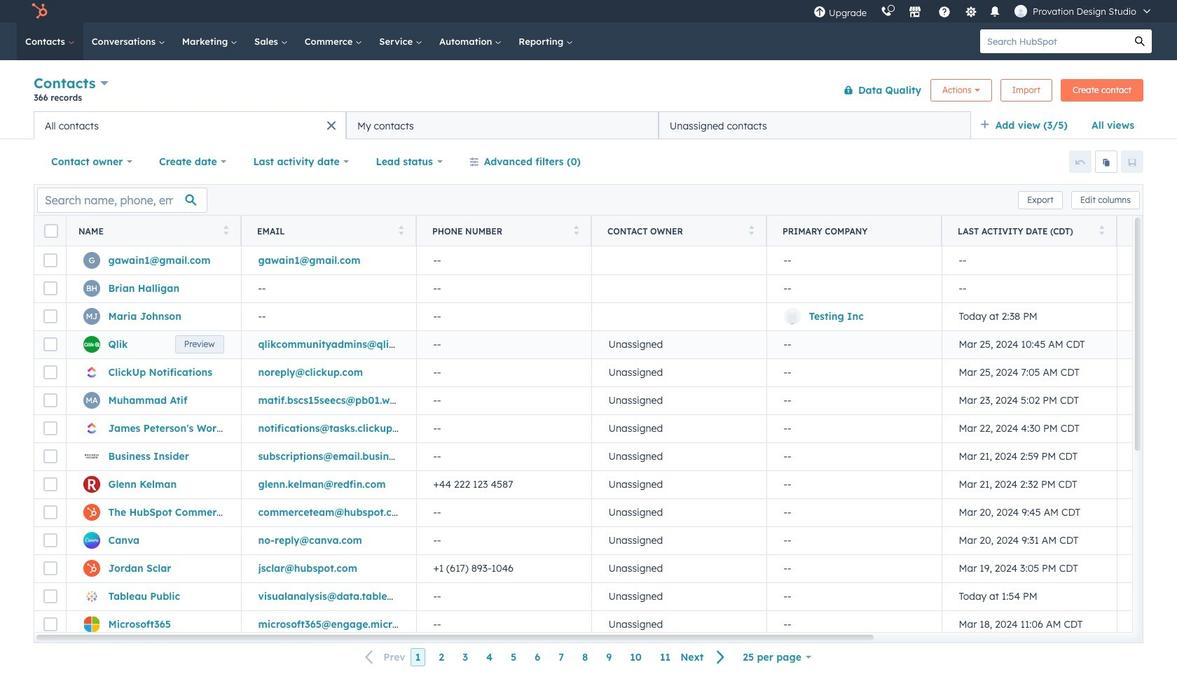 Task type: locate. For each thing, give the bounding box(es) containing it.
press to sort. image for 5th press to sort. "element" from right
[[223, 225, 228, 235]]

press to sort. image for fourth press to sort. "element" from right
[[398, 225, 404, 235]]

1 press to sort. image from the left
[[223, 225, 228, 235]]

2 press to sort. image from the left
[[398, 225, 404, 235]]

press to sort. image
[[223, 225, 228, 235], [398, 225, 404, 235], [749, 225, 754, 235], [1099, 225, 1104, 235]]

press to sort. element
[[223, 225, 228, 237], [398, 225, 404, 237], [574, 225, 579, 237], [749, 225, 754, 237], [1099, 225, 1104, 237]]

banner
[[34, 72, 1144, 111]]

james peterson image
[[1015, 5, 1027, 18]]

3 press to sort. image from the left
[[749, 225, 754, 235]]

press to sort. image for 2nd press to sort. "element" from the right
[[749, 225, 754, 235]]

3 press to sort. element from the left
[[574, 225, 579, 237]]

2 press to sort. element from the left
[[398, 225, 404, 237]]

column header
[[767, 216, 943, 247]]

pagination navigation
[[357, 649, 734, 668]]

4 press to sort. image from the left
[[1099, 225, 1104, 235]]

1 press to sort. element from the left
[[223, 225, 228, 237]]

menu
[[807, 0, 1161, 22]]

4 press to sort. element from the left
[[749, 225, 754, 237]]



Task type: describe. For each thing, give the bounding box(es) containing it.
5 press to sort. element from the left
[[1099, 225, 1104, 237]]

marketplaces image
[[909, 6, 922, 19]]

press to sort. image
[[574, 225, 579, 235]]

press to sort. image for 5th press to sort. "element" from the left
[[1099, 225, 1104, 235]]

Search HubSpot search field
[[980, 29, 1128, 53]]

Search name, phone, email addresses, or company search field
[[37, 187, 207, 213]]



Task type: vqa. For each thing, say whether or not it's contained in the screenshot.
first Press to sort. element from right Press to sort. icon
yes



